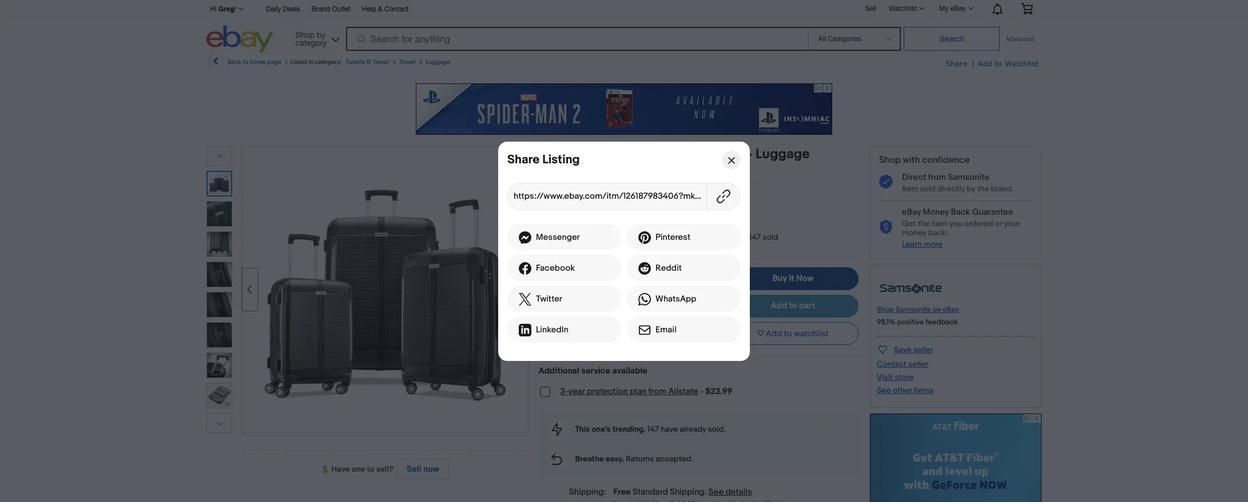 Task type: vqa. For each thing, say whether or not it's contained in the screenshot.
the the inside the eBay Money Back Guarantee Get the item you ordered or your money back. Learn more
yes



Task type: describe. For each thing, give the bounding box(es) containing it.
picture 23 of 48 image
[[207, 293, 232, 318]]

wrapper image for whatsapp
[[638, 293, 656, 306]]

see other items link
[[877, 386, 934, 396]]

buy it now
[[773, 273, 814, 284]]

none submit inside banner
[[904, 27, 1000, 51]]

1 horizontal spatial us
[[626, 298, 637, 309]]

price
[[621, 287, 641, 298]]

27
[[550, 168, 559, 177]]

back to home page
[[228, 58, 281, 66]]

learn more link
[[902, 240, 943, 249]]

1 travel from the left
[[373, 58, 389, 66]]

have
[[332, 465, 350, 475]]

wrapper image for twitter
[[519, 293, 536, 306]]

no interest if paid in full in 6 mo on $99+ with paypal credit*
[[606, 315, 712, 347]]

paid
[[657, 315, 674, 325]]

add to watchlist link
[[978, 58, 1039, 69]]

.
[[705, 487, 707, 498]]

additional
[[539, 366, 579, 377]]

& for contact
[[378, 5, 383, 13]]

available for additional service available
[[612, 366, 647, 377]]

allstate
[[669, 387, 698, 398]]

share for share listing
[[507, 152, 540, 167]]

- for $23.99
[[700, 387, 704, 398]]

picture 25 of 48 image
[[207, 354, 232, 378]]

accepted.
[[656, 455, 693, 465]]

color
[[582, 209, 604, 220]]

positive
[[897, 318, 924, 327]]

0 horizontal spatial see
[[709, 487, 724, 498]]

interest
[[619, 315, 649, 325]]

on inside 'no interest if paid in full in 6 mo on $99+ with paypal credit*'
[[620, 325, 630, 336]]

2 vertical spatial ebay
[[943, 305, 959, 315]]

2 travel from the left
[[399, 58, 416, 66]]

quantity
[[679, 233, 708, 243]]

watchlist
[[794, 329, 829, 340]]

you
[[949, 219, 963, 229]]

to for home
[[243, 58, 248, 66]]

98.1%
[[877, 318, 896, 327]]

your
[[1004, 219, 1020, 229]]

listing
[[542, 152, 580, 167]]

piece
[[685, 146, 720, 162]]

0 horizontal spatial us
[[606, 268, 625, 285]]

messenger
[[536, 232, 580, 243]]

back to home page link
[[208, 54, 281, 72]]

learn
[[902, 240, 922, 249]]

item
[[902, 184, 918, 194]]

my ebay
[[939, 5, 966, 13]]

visit store link
[[877, 373, 914, 383]]

contact inside contact seller visit store see other items
[[877, 360, 907, 370]]

us $152.00
[[606, 268, 681, 285]]

add to watchlist
[[766, 329, 829, 340]]

$227.99
[[639, 298, 669, 309]]

details
[[726, 487, 752, 498]]

sell for sell
[[865, 4, 876, 12]]

messenger button
[[507, 224, 621, 250]]

limited quantity available
[[650, 233, 742, 243]]

watchlist link
[[883, 2, 930, 15]]

| for | add to watchlist
[[973, 59, 975, 69]]

dollar sign image
[[322, 466, 332, 475]]

sell now link
[[394, 460, 449, 480]]

wrapper image for pinterest
[[638, 231, 656, 245]]

picture 26 of 48 image
[[207, 384, 232, 408]]

add for add to watchlist
[[766, 329, 782, 340]]

shop for shop samsonite on ebay
[[877, 305, 894, 315]]

| for | listed in category:
[[286, 58, 287, 66]]

twitter
[[536, 294, 562, 305]]

back.
[[928, 228, 948, 238]]

email button
[[627, 317, 741, 343]]

page
[[267, 58, 281, 66]]

trending.
[[613, 425, 646, 435]]

contact inside help & contact link
[[384, 5, 409, 13]]

dlx
[[646, 146, 671, 162]]

add to watchlist button
[[727, 323, 859, 346]]

easy.
[[606, 455, 624, 465]]

to for cart
[[789, 301, 797, 312]]

help & contact
[[362, 5, 409, 13]]

see details link
[[709, 487, 752, 498]]

shop with confidence
[[879, 155, 970, 166]]

samsonite supra dlx 3 piece set - luggage - picture 19 of 48 image
[[242, 147, 528, 433]]

save seller button
[[877, 343, 934, 356]]

1 vertical spatial advertisement region
[[870, 414, 1042, 503]]

mo
[[606, 325, 618, 336]]

list
[[606, 287, 619, 298]]

ordered
[[964, 219, 994, 229]]

2 horizontal spatial us
[[643, 287, 654, 298]]

feedback
[[926, 318, 958, 327]]

share listing dialog
[[0, 0, 1248, 503]]

deals
[[283, 5, 300, 13]]

1 vertical spatial 147
[[647, 425, 659, 435]]

tags
[[647, 193, 664, 203]]

27 watched in the last 24 hours
[[550, 168, 662, 177]]

standard shipping . see details
[[633, 487, 752, 498]]

service
[[581, 366, 610, 377]]

with details__icon image for direct from samsonite
[[879, 175, 893, 189]]

to for watchlist
[[784, 329, 792, 340]]

samsonite inside 'direct from samsonite item sold directly by the brand.'
[[948, 172, 990, 183]]

copy link to clipboard image
[[708, 190, 740, 203]]

free
[[614, 487, 631, 498]]

travel link
[[399, 58, 416, 66]]

sell for sell now
[[407, 465, 421, 475]]

seller for contact
[[909, 360, 929, 370]]

shipping:
[[569, 487, 606, 498]]

additional service available
[[539, 366, 647, 377]]

item direct from brand image
[[877, 276, 946, 300]]

limited
[[650, 233, 677, 243]]

with details__icon image for ebay money back guarantee
[[879, 220, 893, 235]]

buy
[[773, 273, 787, 284]]

with inside 'no interest if paid in full in 6 mo on $99+ with paypal credit*'
[[654, 325, 670, 336]]

guarantee
[[972, 207, 1014, 218]]

wrapper image for reddit
[[638, 262, 656, 276]]

picture 24 of 48 image
[[207, 323, 232, 348]]

in left full
[[676, 315, 683, 325]]

no interest if paid in full in 6 mo on $99+ with paypal credit* link
[[606, 315, 712, 347]]

reddit button
[[627, 255, 741, 281]]

help & contact link
[[362, 3, 409, 16]]

sold inside 'direct from samsonite item sold directly by the brand.'
[[920, 184, 936, 194]]

save for save us $227.99 (60% off)
[[606, 298, 624, 309]]

linkedin
[[536, 325, 569, 336]]

add for add to cart
[[771, 301, 787, 312]]

to right one
[[367, 465, 374, 475]]

standard
[[633, 487, 668, 498]]

ebay inside the account navigation
[[951, 5, 966, 13]]

brand outlet link
[[312, 3, 351, 16]]

or
[[995, 219, 1003, 229]]



Task type: locate. For each thing, give the bounding box(es) containing it.
more
[[924, 240, 943, 249]]

the inside ebay money back guarantee get the item you ordered or your money back. learn more
[[918, 219, 930, 229]]

1 vertical spatial share
[[507, 152, 540, 167]]

it
[[789, 273, 795, 284]]

1 horizontal spatial back
[[951, 207, 970, 218]]

0 horizontal spatial |
[[286, 58, 287, 66]]

on right mo
[[620, 325, 630, 336]]

the right get
[[918, 219, 930, 229]]

brand.
[[991, 184, 1014, 194]]

with details__icon image left this
[[552, 423, 562, 437]]

available right quantity on the right of page
[[710, 233, 742, 243]]

0 vertical spatial 147
[[749, 233, 761, 243]]

available up plan
[[612, 366, 647, 377]]

advertisement region
[[416, 84, 832, 135], [870, 414, 1042, 503]]

wrapper image up linkedin
[[519, 293, 536, 306]]

available for limited quantity available
[[710, 233, 742, 243]]

shop left confidence
[[879, 155, 901, 166]]

1 vertical spatial luggage
[[756, 146, 810, 162]]

on up the feedback
[[933, 305, 941, 315]]

outlet
[[332, 5, 351, 13]]

- for luggage
[[747, 146, 753, 162]]

save for save seller
[[894, 346, 912, 355]]

from right plan
[[649, 387, 667, 398]]

luggage right the travel link
[[426, 58, 450, 66]]

no
[[606, 315, 617, 325]]

picture 20 of 48 image
[[207, 202, 232, 227]]

wrapper image inside email button
[[638, 324, 656, 337]]

us up 'interest'
[[626, 298, 637, 309]]

tickets & travel link
[[345, 58, 389, 66]]

wrapper image for linkedin
[[519, 324, 536, 337]]

advanced link
[[1000, 27, 1040, 50]]

seller inside button
[[914, 346, 934, 355]]

0 horizontal spatial sell
[[407, 465, 421, 475]]

3-year protection plan from allstate - $23.99
[[560, 387, 733, 398]]

1 horizontal spatial share
[[946, 59, 968, 68]]

full
[[685, 315, 697, 325]]

| listed in category:
[[286, 58, 342, 66]]

already
[[680, 425, 706, 435]]

with details__icon image for this one's trending.
[[552, 423, 562, 437]]

the
[[601, 168, 613, 177], [977, 184, 989, 194], [918, 219, 930, 229]]

share left listing
[[507, 152, 540, 167]]

account navigation
[[207, 0, 1042, 18]]

0 vertical spatial sold
[[920, 184, 936, 194]]

ebay right my
[[951, 5, 966, 13]]

in right watched
[[593, 168, 600, 177]]

0 horizontal spatial sold
[[763, 233, 779, 243]]

sold right the item
[[920, 184, 936, 194]]

with details__icon image
[[879, 175, 893, 189], [879, 220, 893, 235], [552, 423, 562, 437], [552, 454, 562, 466]]

to inside "| add to watchlist"
[[995, 59, 1003, 68]]

$152.00
[[628, 268, 681, 285]]

watchlist inside "| add to watchlist"
[[1005, 59, 1039, 68]]

1 vertical spatial wrapper image
[[519, 293, 536, 306]]

1 horizontal spatial available
[[710, 233, 742, 243]]

0 vertical spatial save
[[606, 298, 624, 309]]

sell left watchlist link
[[865, 4, 876, 12]]

sold.
[[708, 425, 726, 435]]

hours
[[641, 168, 662, 177]]

0 horizontal spatial contact
[[384, 5, 409, 13]]

0 vertical spatial from
[[928, 172, 946, 183]]

147 sold
[[749, 233, 779, 243]]

0 vertical spatial back
[[228, 58, 241, 66]]

2 vertical spatial add
[[766, 329, 782, 340]]

banner
[[207, 0, 1042, 55]]

to left home
[[243, 58, 248, 66]]

1 vertical spatial see
[[709, 487, 724, 498]]

add inside add to watchlist button
[[766, 329, 782, 340]]

| left listed
[[286, 58, 287, 66]]

6
[[707, 315, 712, 325]]

0 horizontal spatial 147
[[647, 425, 659, 435]]

0 vertical spatial advertisement region
[[416, 84, 832, 135]]

1 horizontal spatial watchlist
[[1005, 59, 1039, 68]]

now
[[796, 273, 814, 284]]

share button
[[946, 58, 968, 69]]

quantity:
[[570, 232, 606, 243]]

1 vertical spatial contact
[[877, 360, 907, 370]]

the inside 'direct from samsonite item sold directly by the brand.'
[[977, 184, 989, 194]]

- left $23.99
[[700, 387, 704, 398]]

0 vertical spatial -
[[747, 146, 753, 162]]

luggage link
[[426, 58, 450, 66]]

in left the "6"
[[699, 315, 706, 325]]

1 vertical spatial &
[[367, 58, 371, 66]]

sell link
[[860, 4, 882, 12]]

0 vertical spatial ebay
[[951, 5, 966, 13]]

1 vertical spatial shop
[[877, 305, 894, 315]]

shipping
[[670, 487, 705, 498]]

your shopping cart image
[[1021, 3, 1034, 14]]

$23.99
[[706, 387, 733, 398]]

samsonite up the positive
[[896, 305, 931, 315]]

wrapper image
[[519, 231, 536, 245], [638, 231, 656, 245], [519, 262, 536, 276], [638, 293, 656, 306], [638, 324, 656, 337]]

with for shop
[[903, 155, 920, 166]]

0 horizontal spatial with
[[631, 193, 646, 203]]

0 vertical spatial on
[[933, 305, 941, 315]]

& for travel
[[367, 58, 371, 66]]

1 horizontal spatial &
[[378, 5, 383, 13]]

on
[[933, 305, 941, 315], [620, 325, 630, 336]]

0 horizontal spatial travel
[[373, 58, 389, 66]]

wrapper image inside 'reddit' button
[[638, 262, 656, 276]]

item
[[932, 219, 948, 229]]

add down add to cart link
[[766, 329, 782, 340]]

save inside button
[[894, 346, 912, 355]]

add down buy
[[771, 301, 787, 312]]

0 horizontal spatial on
[[620, 325, 630, 336]]

ebay up the feedback
[[943, 305, 959, 315]]

2 horizontal spatial with
[[903, 155, 920, 166]]

98.1% positive feedback
[[877, 318, 958, 327]]

0 horizontal spatial the
[[601, 168, 613, 177]]

0 vertical spatial with
[[903, 155, 920, 166]]

wrapper image inside pinterest button
[[638, 231, 656, 245]]

returns
[[626, 455, 654, 465]]

picture 21 of 48 image
[[207, 232, 232, 257]]

share inside dialog
[[507, 152, 540, 167]]

1 horizontal spatial on
[[933, 305, 941, 315]]

1 vertical spatial the
[[977, 184, 989, 194]]

to inside button
[[784, 329, 792, 340]]

0 vertical spatial sell
[[865, 4, 876, 12]]

seller up contact seller link
[[914, 346, 934, 355]]

2 vertical spatial wrapper image
[[519, 324, 536, 337]]

1 vertical spatial available
[[612, 366, 647, 377]]

(60%
[[671, 298, 692, 309]]

save up contact seller link
[[894, 346, 912, 355]]

1 vertical spatial add
[[771, 301, 787, 312]]

contact up visit store link
[[877, 360, 907, 370]]

1 vertical spatial seller
[[909, 360, 929, 370]]

seller
[[914, 346, 934, 355], [909, 360, 929, 370]]

confidence
[[922, 155, 970, 166]]

1 vertical spatial sold
[[763, 233, 779, 243]]

in right listed
[[309, 58, 314, 66]]

with details__icon image left get
[[879, 220, 893, 235]]

seller for save
[[914, 346, 934, 355]]

store
[[895, 373, 914, 383]]

0 horizontal spatial from
[[649, 387, 667, 398]]

ebay money back guarantee get the item you ordered or your money back. learn more
[[902, 207, 1020, 249]]

0 vertical spatial seller
[[914, 346, 934, 355]]

0 vertical spatial share
[[946, 59, 968, 68]]

from inside 'direct from samsonite item sold directly by the brand.'
[[928, 172, 946, 183]]

luggage right set at the right
[[756, 146, 810, 162]]

facebook
[[536, 263, 575, 274]]

sell now
[[407, 465, 439, 475]]

0 vertical spatial &
[[378, 5, 383, 13]]

1 horizontal spatial save
[[894, 346, 912, 355]]

to
[[243, 58, 248, 66], [995, 59, 1003, 68], [789, 301, 797, 312], [784, 329, 792, 340], [367, 465, 374, 475]]

the left last
[[601, 168, 613, 177]]

| right share button
[[973, 59, 975, 69]]

to down advanced link
[[995, 59, 1003, 68]]

condition:
[[565, 193, 606, 204]]

in
[[309, 58, 314, 66], [593, 168, 600, 177], [676, 315, 683, 325], [699, 315, 706, 325]]

to left cart
[[789, 301, 797, 312]]

1 vertical spatial save
[[894, 346, 912, 355]]

tickets
[[345, 58, 365, 66]]

1 horizontal spatial contact
[[877, 360, 907, 370]]

sell?
[[376, 465, 394, 475]]

by
[[967, 184, 976, 194]]

ebay inside ebay money back guarantee get the item you ordered or your money back. learn more
[[902, 207, 921, 218]]

pinterest button
[[627, 224, 741, 250]]

other
[[893, 386, 912, 396]]

set
[[723, 146, 744, 162]]

|
[[286, 58, 287, 66], [973, 59, 975, 69]]

1 vertical spatial -
[[700, 387, 704, 398]]

0 vertical spatial contact
[[384, 5, 409, 13]]

sell left now
[[407, 465, 421, 475]]

1 vertical spatial back
[[951, 207, 970, 218]]

1 horizontal spatial the
[[918, 219, 930, 229]]

have one to sell?
[[332, 465, 394, 475]]

travel right tickets
[[373, 58, 389, 66]]

1 vertical spatial watchlist
[[1005, 59, 1039, 68]]

shop up 98.1%
[[877, 305, 894, 315]]

1 horizontal spatial sell
[[865, 4, 876, 12]]

0 horizontal spatial watchlist
[[889, 5, 917, 13]]

wrapper image for messenger
[[519, 231, 536, 245]]

picture 22 of 48 image
[[207, 263, 232, 287]]

1 vertical spatial samsonite
[[948, 172, 990, 183]]

share left "| add to watchlist"
[[946, 59, 968, 68]]

wrapper image for email
[[638, 324, 656, 337]]

& inside the account navigation
[[378, 5, 383, 13]]

- right set at the right
[[747, 146, 753, 162]]

1 horizontal spatial advertisement region
[[870, 414, 1042, 503]]

the right "by" at the top right of page
[[977, 184, 989, 194]]

0 horizontal spatial share
[[507, 152, 540, 167]]

plan
[[630, 387, 647, 398]]

paypal
[[672, 325, 697, 336]]

see inside contact seller visit store see other items
[[877, 386, 891, 396]]

us down $152.00
[[643, 287, 654, 298]]

breathe
[[575, 455, 604, 465]]

0 horizontal spatial back
[[228, 58, 241, 66]]

with for new
[[631, 193, 646, 203]]

credit*
[[606, 336, 634, 347]]

2 horizontal spatial samsonite
[[948, 172, 990, 183]]

0 horizontal spatial &
[[367, 58, 371, 66]]

protection
[[587, 387, 628, 398]]

1 vertical spatial on
[[620, 325, 630, 336]]

with details__icon image for breathe easy.
[[552, 454, 562, 466]]

wrapper image inside the messenger button
[[519, 231, 536, 245]]

watchlist inside watchlist link
[[889, 5, 917, 13]]

0 vertical spatial the
[[601, 168, 613, 177]]

brand
[[312, 5, 330, 13]]

& right help
[[378, 5, 383, 13]]

0 vertical spatial shop
[[879, 155, 901, 166]]

ebay up get
[[902, 207, 921, 218]]

reddit
[[656, 263, 682, 274]]

1 horizontal spatial with
[[654, 325, 670, 336]]

add inside add to cart link
[[771, 301, 787, 312]]

back up you
[[951, 207, 970, 218]]

back inside ebay money back guarantee get the item you ordered or your money back. learn more
[[951, 207, 970, 218]]

0 horizontal spatial advertisement region
[[416, 84, 832, 135]]

1 vertical spatial with
[[631, 193, 646, 203]]

1 horizontal spatial samsonite
[[896, 305, 931, 315]]

tickets & travel
[[345, 58, 389, 66]]

seller down save seller on the right bottom
[[909, 360, 929, 370]]

home
[[250, 58, 266, 66]]

2 vertical spatial the
[[918, 219, 930, 229]]

1 vertical spatial sell
[[407, 465, 421, 475]]

share listing
[[507, 152, 580, 167]]

visit
[[877, 373, 893, 383]]

wrapper image inside facebook button
[[519, 262, 536, 276]]

1 horizontal spatial from
[[928, 172, 946, 183]]

sold up buy
[[763, 233, 779, 243]]

share for share
[[946, 59, 968, 68]]

back
[[228, 58, 241, 66], [951, 207, 970, 218]]

3
[[674, 146, 682, 162]]

shop samsonite on ebay
[[877, 305, 959, 315]]

0 vertical spatial add
[[978, 59, 992, 68]]

see down visit
[[877, 386, 891, 396]]

contact
[[384, 5, 409, 13], [877, 360, 907, 370]]

samsonite up watched
[[539, 146, 604, 162]]

wrapper image inside whatsapp "button"
[[638, 293, 656, 306]]

3-
[[560, 387, 569, 398]]

wrapper image inside 'linkedin' button
[[519, 324, 536, 337]]

daily deals
[[266, 5, 300, 13]]

2 vertical spatial samsonite
[[896, 305, 931, 315]]

off)
[[694, 298, 707, 309]]

0 vertical spatial watchlist
[[889, 5, 917, 13]]

new with tags
[[613, 193, 664, 203]]

watchlist right the sell link
[[889, 5, 917, 13]]

0 vertical spatial wrapper image
[[638, 262, 656, 276]]

contact seller visit store see other items
[[877, 360, 934, 396]]

sell inside the account navigation
[[865, 4, 876, 12]]

seller inside contact seller visit store see other items
[[909, 360, 929, 370]]

1 horizontal spatial luggage
[[756, 146, 810, 162]]

wrapper image inside 'twitter' button
[[519, 293, 536, 306]]

1 horizontal spatial sold
[[920, 184, 936, 194]]

samsonite up "by" at the top right of page
[[948, 172, 990, 183]]

listed
[[290, 58, 307, 66]]

travel left luggage link
[[399, 58, 416, 66]]

0 horizontal spatial luggage
[[426, 58, 450, 66]]

direct
[[902, 172, 926, 183]]

if
[[651, 315, 655, 325]]

1 horizontal spatial see
[[877, 386, 891, 396]]

brand outlet
[[312, 5, 351, 13]]

contact right help
[[384, 5, 409, 13]]

samsonite supra dlx 3 piece set - luggage
[[539, 146, 810, 162]]

shop samsonite on ebay link
[[877, 305, 959, 315]]

add inside "| add to watchlist"
[[978, 59, 992, 68]]

1 horizontal spatial |
[[973, 59, 975, 69]]

1 horizontal spatial travel
[[399, 58, 416, 66]]

0 vertical spatial samsonite
[[539, 146, 604, 162]]

see right '.'
[[709, 487, 724, 498]]

back left home
[[228, 58, 241, 66]]

wrapper image up list price us $379.99
[[638, 262, 656, 276]]

us up list
[[606, 268, 625, 285]]

Quantity: text field
[[614, 228, 639, 247]]

with details__icon image left the item
[[879, 175, 893, 189]]

1 horizontal spatial 147
[[749, 233, 761, 243]]

0 horizontal spatial -
[[700, 387, 704, 398]]

daily deals link
[[266, 3, 300, 16]]

wrapper image
[[638, 262, 656, 276], [519, 293, 536, 306], [519, 324, 536, 337]]

shop for shop with confidence
[[879, 155, 901, 166]]

& right tickets
[[367, 58, 371, 66]]

with details__icon image left 'breathe'
[[552, 454, 562, 466]]

to left the watchlist
[[784, 329, 792, 340]]

2 horizontal spatial the
[[977, 184, 989, 194]]

0 vertical spatial luggage
[[426, 58, 450, 66]]

1 horizontal spatial -
[[747, 146, 753, 162]]

available
[[710, 233, 742, 243], [612, 366, 647, 377]]

0 horizontal spatial available
[[612, 366, 647, 377]]

0 vertical spatial see
[[877, 386, 891, 396]]

wrapper image down the twitter
[[519, 324, 536, 337]]

add right share button
[[978, 59, 992, 68]]

pinterest
[[656, 232, 691, 243]]

save seller
[[894, 346, 934, 355]]

add to cart
[[771, 301, 815, 312]]

whatsapp button
[[627, 286, 741, 312]]

None submit
[[904, 27, 1000, 51]]

save up the no
[[606, 298, 624, 309]]

1 vertical spatial ebay
[[902, 207, 921, 218]]

twitter button
[[507, 286, 621, 312]]

0 horizontal spatial samsonite
[[539, 146, 604, 162]]

picture 19 of 48 image
[[208, 172, 231, 196]]

banner containing sell
[[207, 0, 1042, 55]]

from up directly
[[928, 172, 946, 183]]

my ebay link
[[933, 2, 979, 15]]

0 horizontal spatial save
[[606, 298, 624, 309]]

watchlist down advanced link
[[1005, 59, 1039, 68]]

2 vertical spatial with
[[654, 325, 670, 336]]

wrapper image for facebook
[[519, 262, 536, 276]]



